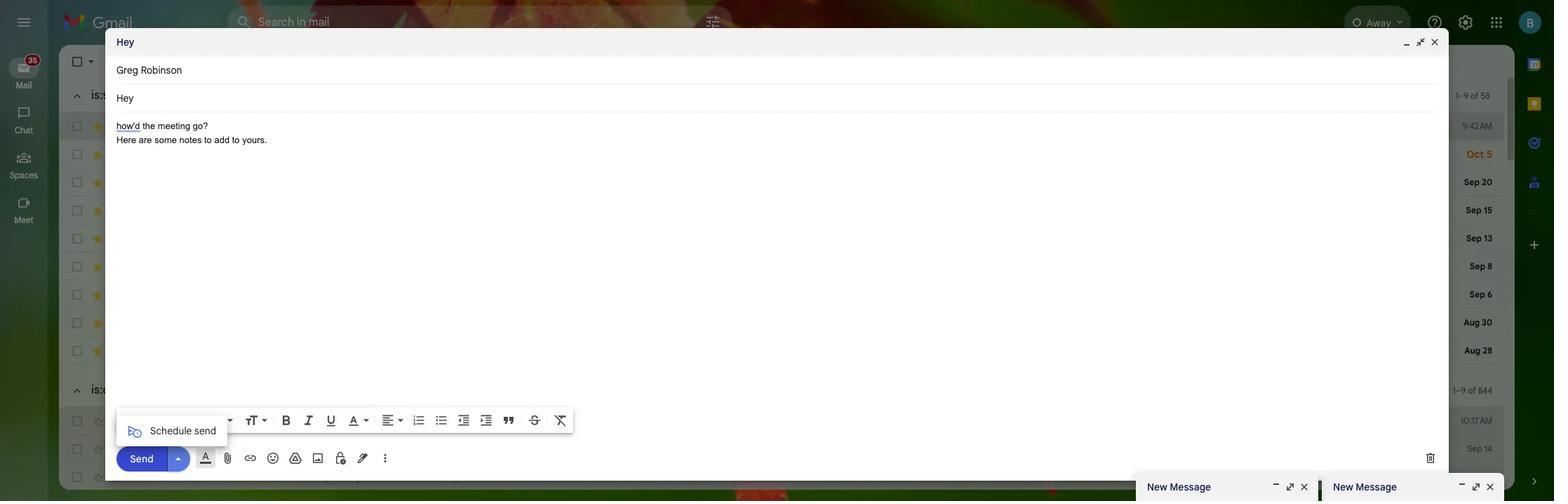 Task type: locate. For each thing, give the bounding box(es) containing it.
notes
[[179, 134, 202, 145], [472, 415, 497, 427]]

schedule
[[150, 424, 192, 437]]

close image
[[1429, 36, 1441, 48]]

close image for pop out icon related to minimize image corresponding to new message
[[1299, 481, 1310, 493]]

yours.
[[242, 134, 267, 145], [542, 415, 569, 427]]

1 vertical spatial add
[[511, 415, 528, 427]]

0 horizontal spatial how'd
[[116, 121, 140, 131]]

pop out image for minimize icon
[[1471, 481, 1482, 493]]

not important switch up the is:drafts
[[112, 344, 126, 358]]

mail
[[16, 80, 32, 91]]

1 vertical spatial 14
[[1485, 472, 1493, 482]]

to
[[204, 134, 212, 145], [232, 134, 240, 145], [499, 415, 509, 427], [531, 415, 540, 427], [342, 443, 351, 455]]

send
[[130, 452, 154, 465]]

of left the 58
[[1471, 90, 1479, 101]]

more send options image
[[171, 452, 185, 466]]

3 draft from the top
[[133, 471, 156, 483]]

1 horizontal spatial go?
[[386, 415, 402, 427]]

30
[[1482, 317, 1493, 328]]

1 horizontal spatial new message
[[1333, 481, 1397, 493]]

2 new message from the left
[[1333, 481, 1397, 493]]

2 vertical spatial draft
[[133, 471, 156, 483]]

0 vertical spatial aug
[[1464, 317, 1480, 328]]

14 down 10:17 am
[[1485, 443, 1493, 454]]

not important switch down the is:drafts
[[112, 414, 126, 428]]

1 vertical spatial of
[[1468, 385, 1476, 395]]

not important switch
[[112, 147, 126, 161], [112, 344, 126, 358], [112, 414, 126, 428], [112, 442, 126, 456], [112, 470, 126, 484]]

14 for turtles - hey ximmy i cant remember, do you like turtles?
[[1485, 472, 1493, 482]]

9 left the 58
[[1464, 90, 1469, 101]]

0 vertical spatial –
[[1459, 90, 1464, 101]]

hats
[[274, 443, 294, 455], [304, 443, 324, 455]]

1 horizontal spatial some
[[445, 415, 470, 427]]

schedule send
[[150, 424, 216, 437]]

1 vertical spatial draft
[[133, 443, 156, 455]]

aug left 30
[[1464, 317, 1480, 328]]

15
[[1484, 205, 1493, 215]]

bold ‪(⌘b)‬ image
[[279, 413, 293, 427]]

how'd
[[116, 121, 140, 131], [300, 415, 327, 427]]

9 left 844
[[1461, 385, 1466, 395]]

1 vertical spatial –
[[1456, 385, 1461, 395]]

how'd down 'is:starred'
[[116, 121, 140, 131]]

1 vertical spatial hey
[[274, 415, 291, 427]]

28
[[1483, 345, 1493, 356]]

hey
[[116, 36, 134, 48], [274, 415, 291, 427]]

2
[[439, 443, 445, 455]]

sep 14
[[1468, 443, 1493, 454], [1468, 472, 1493, 482]]

2 sep 14 from the top
[[1468, 472, 1493, 482]]

9:42 am
[[1463, 121, 1493, 131]]

redo ‪(⌘y)‬ image
[[145, 413, 159, 427]]

5 not important switch from the top
[[112, 470, 126, 484]]

20
[[1482, 177, 1493, 187]]

not important switch down 'is:starred'
[[112, 147, 126, 161]]

meet heading
[[0, 215, 48, 226]]

2 important because you marked it as important. switch from the top
[[112, 232, 126, 246]]

0 vertical spatial meeting
[[158, 121, 190, 131]]

0 horizontal spatial hats
[[274, 443, 294, 455]]

row
[[59, 112, 1504, 140], [59, 407, 1504, 435], [59, 435, 1504, 463], [59, 463, 1504, 491]]

1 vertical spatial minimize image
[[1271, 481, 1282, 493]]

0 vertical spatial draft
[[133, 415, 156, 427]]

0 horizontal spatial some
[[155, 134, 177, 145]]

hey for hey - how'd the meeting go? here are some notes to add to yours.
[[274, 415, 291, 427]]

1 14 from the top
[[1485, 443, 1493, 454]]

sep 13
[[1466, 233, 1493, 243]]

1 horizontal spatial notes
[[472, 415, 497, 427]]

meeting
[[158, 121, 190, 131], [347, 415, 383, 427]]

sep 20
[[1464, 177, 1493, 187]]

1 horizontal spatial minimize image
[[1401, 36, 1413, 48]]

9 for is:starred
[[1464, 90, 1469, 101]]

important because you marked it as important. switch for sep 6
[[112, 288, 126, 302]]

1 horizontal spatial add
[[511, 415, 528, 427]]

discard draft ‪(⌘⇧d)‬ image
[[1424, 451, 1438, 465]]

2 message from the left
[[1356, 481, 1397, 493]]

for
[[372, 443, 384, 455]]

more options image
[[381, 451, 389, 465]]

here down tableau
[[116, 134, 136, 145]]

go? inside main content
[[386, 415, 402, 427]]

important because you marked it as important. switch
[[112, 119, 126, 133], [112, 232, 126, 246], [112, 288, 126, 302]]

1 horizontal spatial hats
[[304, 443, 324, 455]]

1 close image from the left
[[1299, 481, 1310, 493]]

strikethrough ‪(⌘⇧x)‬ image
[[528, 413, 542, 427]]

– left the 58
[[1459, 90, 1464, 101]]

1 horizontal spatial here
[[405, 415, 426, 427]]

0 vertical spatial yours.
[[242, 134, 267, 145]]

are right numbered list ‪(⌘⇧7)‬ image
[[428, 415, 443, 427]]

0 vertical spatial important because you marked it as important. switch
[[112, 119, 126, 133]]

not important switch left send
[[112, 442, 126, 456]]

0 horizontal spatial close image
[[1299, 481, 1310, 493]]

pulling
[[387, 443, 416, 455]]

aug 28 row
[[59, 337, 1504, 365]]

cant
[[368, 471, 388, 483]]

1 draft from the top
[[133, 415, 156, 427]]

numbered list ‪(⌘⇧7)‬ image
[[412, 413, 426, 427]]

not important switch down undo ‪(⌘z)‬ icon
[[112, 470, 126, 484]]

undo ‪(⌘z)‬ image
[[122, 413, 136, 427]]

how'd inside main content
[[300, 415, 327, 427]]

3 not important switch from the top
[[112, 414, 126, 428]]

8
[[1488, 261, 1493, 272]]

2 vertical spatial important because you marked it as important. switch
[[112, 288, 126, 302]]

hey up refresh "image"
[[116, 36, 134, 48]]

Subject field
[[116, 91, 1438, 105]]

1 vertical spatial 1
[[1453, 385, 1456, 395]]

how'd the meeting go? here are some notes to add to yours.
[[116, 121, 267, 145]]

message
[[1170, 481, 1211, 493], [1356, 481, 1397, 493]]

the left ,
[[143, 121, 155, 131]]

hour
[[447, 443, 468, 455]]

0 vertical spatial -
[[293, 415, 298, 427]]

i
[[364, 471, 366, 483]]

aug 28
[[1465, 345, 1493, 356]]

0 horizontal spatial new
[[1147, 481, 1167, 493]]

1 horizontal spatial you
[[455, 471, 471, 483]]

0 horizontal spatial pop out image
[[1285, 481, 1296, 493]]

1 horizontal spatial close image
[[1485, 481, 1496, 493]]

1 vertical spatial here
[[405, 415, 426, 427]]

notes down the 4 at the top of the page
[[179, 134, 202, 145]]

sans serif
[[171, 414, 217, 427]]

some down 'tableau , me 4'
[[155, 134, 177, 145]]

are
[[139, 134, 152, 145], [428, 415, 443, 427]]

1 vertical spatial are
[[428, 415, 443, 427]]

2 horizontal spatial pop out image
[[1471, 481, 1482, 493]]

1 vertical spatial you
[[455, 471, 471, 483]]

new message
[[1147, 481, 1211, 493], [1333, 481, 1397, 493]]

0 horizontal spatial meeting
[[158, 121, 190, 131]]

draft down redo ‪(⌘y)‬ image
[[133, 443, 156, 455]]

2 vertical spatial -
[[307, 471, 311, 483]]

sep 15
[[1466, 205, 1493, 215]]

add inside how'd the meeting go? here are some notes to add to yours.
[[214, 134, 230, 145]]

1 not important switch from the top
[[112, 147, 126, 161]]

how'd right the bold ‪(⌘b)‬ image
[[300, 415, 327, 427]]

of
[[1471, 90, 1479, 101], [1468, 385, 1476, 395]]

minimize image
[[1457, 481, 1468, 493]]

1 horizontal spatial how'd
[[300, 415, 327, 427]]

draft for turtles
[[133, 471, 156, 483]]

10:17 am
[[1461, 415, 1493, 426]]

send button
[[116, 446, 167, 471]]

1 vertical spatial the
[[330, 415, 345, 427]]

- left hey
[[307, 471, 311, 483]]

0 horizontal spatial the
[[143, 121, 155, 131]]

14 right minimize icon
[[1485, 472, 1493, 482]]

toggle confidential mode image
[[333, 451, 347, 465]]

1 vertical spatial -
[[297, 443, 301, 455]]

–
[[1459, 90, 1464, 101], [1456, 385, 1461, 395]]

of for is:starred
[[1471, 90, 1479, 101]]

0 vertical spatial of
[[1471, 90, 1479, 101]]

- right the bold ‪(⌘b)‬ image
[[293, 415, 298, 427]]

draft for hats
[[133, 443, 156, 455]]

hey
[[314, 471, 330, 483]]

4
[[190, 121, 195, 132]]

0 vertical spatial are
[[139, 134, 152, 145]]

1 left 844
[[1453, 385, 1456, 395]]

1 left the 58
[[1455, 90, 1459, 101]]

hey left the 'italic ‪(⌘i)‬' image
[[274, 415, 291, 427]]

is:drafts
[[91, 383, 134, 397]]

that
[[419, 443, 437, 455]]

0 horizontal spatial new message
[[1147, 481, 1211, 493]]

tab list
[[1515, 45, 1554, 451]]

of left 844
[[1468, 385, 1476, 395]]

oct 5
[[1467, 148, 1493, 161]]

sep 6
[[1470, 289, 1493, 300]]

4 not important switch from the top
[[112, 442, 126, 456]]

the inside how'd the meeting go? here are some notes to add to yours.
[[143, 121, 155, 131]]

1 – 9 of 58
[[1455, 90, 1490, 101]]

9
[[1464, 90, 1469, 101], [1461, 385, 1466, 395]]

pop out image for minimize image related to hey
[[1415, 36, 1427, 48]]

draft
[[133, 415, 156, 427], [133, 443, 156, 455], [133, 471, 156, 483]]

1 horizontal spatial meeting
[[347, 415, 383, 427]]

1 vertical spatial notes
[[472, 415, 497, 427]]

1 vertical spatial important because you marked it as important. switch
[[112, 232, 126, 246]]

0 vertical spatial how'd
[[116, 121, 140, 131]]

important because you marked it as important. switch inside the sep 6 row
[[112, 288, 126, 302]]

sep
[[1464, 177, 1480, 187], [1466, 205, 1482, 215], [1466, 233, 1482, 243], [1470, 261, 1486, 272], [1470, 289, 1485, 300], [1468, 443, 1482, 454], [1468, 472, 1482, 482]]

robinson
[[141, 64, 182, 76]]

0 vertical spatial the
[[143, 121, 155, 131]]

insert emoji ‪(⌘⇧2)‬ image
[[266, 451, 280, 465]]

0 horizontal spatial here
[[116, 134, 136, 145]]

aug left 28
[[1465, 345, 1481, 356]]

navigation containing mail
[[0, 45, 49, 501]]

1 vertical spatial go?
[[386, 415, 402, 427]]

1 row from the top
[[59, 112, 1504, 140]]

1 horizontal spatial new
[[1333, 481, 1353, 493]]

0 horizontal spatial add
[[214, 134, 230, 145]]

– for is:starred
[[1459, 90, 1464, 101]]

2 row from the top
[[59, 407, 1504, 435]]

1 horizontal spatial yours.
[[542, 415, 569, 427]]

0 vertical spatial notes
[[179, 134, 202, 145]]

refresh image
[[112, 55, 126, 69]]

meet
[[14, 215, 34, 225]]

1 sep 14 from the top
[[1468, 443, 1493, 454]]

0 vertical spatial minimize image
[[1401, 36, 1413, 48]]

0 horizontal spatial hey
[[116, 36, 134, 48]]

draft left the sans
[[133, 415, 156, 427]]

you
[[353, 443, 369, 455], [455, 471, 471, 483]]

go? right me
[[193, 121, 208, 131]]

2 not important switch from the top
[[112, 344, 126, 358]]

sans serif option
[[168, 413, 225, 427]]

2 14 from the top
[[1485, 472, 1493, 482]]

not important switch for hats
[[112, 442, 126, 456]]

some up hour
[[445, 415, 470, 427]]

1 horizontal spatial message
[[1356, 481, 1397, 493]]

sep 14 for turtles - hey ximmy i cant remember, do you like turtles?
[[1468, 472, 1493, 482]]

1 horizontal spatial are
[[428, 415, 443, 427]]

hey inside main content
[[274, 415, 291, 427]]

off
[[327, 443, 339, 455]]

hats left off
[[304, 443, 324, 455]]

0 horizontal spatial go?
[[193, 121, 208, 131]]

notes inside how'd the meeting go? here are some notes to add to yours.
[[179, 134, 202, 145]]

aug
[[1464, 317, 1480, 328], [1465, 345, 1481, 356]]

14
[[1485, 443, 1493, 454], [1485, 472, 1493, 482]]

important because you marked it as important. switch inside 'sep 13' row
[[112, 232, 126, 246]]

here left bulleted list ‪(⌘⇧8)‬ image
[[405, 415, 426, 427]]

is:starred button
[[63, 82, 147, 110]]

1 horizontal spatial hey
[[274, 415, 291, 427]]

2 hats from the left
[[304, 443, 324, 455]]

presentation
[[470, 443, 527, 455]]

tableau
[[133, 120, 168, 132]]

greg robinson
[[116, 64, 182, 76]]

you right the do
[[455, 471, 471, 483]]

1 vertical spatial 9
[[1461, 385, 1466, 395]]

0 horizontal spatial message
[[1170, 481, 1211, 493]]

1 for is:drafts
[[1453, 385, 1456, 395]]

sep 8
[[1470, 261, 1493, 272]]

go?
[[193, 121, 208, 131], [386, 415, 402, 427]]

1
[[1455, 90, 1459, 101], [1453, 385, 1456, 395]]

turtles - hey ximmy i cant remember, do you like turtles?
[[274, 471, 525, 483]]

some inside how'd the meeting go? here are some notes to add to yours.
[[155, 134, 177, 145]]

some
[[155, 134, 177, 145], [445, 415, 470, 427]]

0 vertical spatial sep 14
[[1468, 443, 1493, 454]]

minimize image
[[1401, 36, 1413, 48], [1271, 481, 1282, 493]]

the
[[143, 121, 155, 131], [330, 415, 345, 427]]

0 vertical spatial add
[[214, 134, 230, 145]]

are down tableau
[[139, 134, 152, 145]]

here
[[116, 134, 136, 145], [405, 415, 426, 427]]

0 vertical spatial go?
[[193, 121, 208, 131]]

0 horizontal spatial notes
[[179, 134, 202, 145]]

1 vertical spatial how'd
[[300, 415, 327, 427]]

navigation
[[0, 45, 49, 501]]

- for turtles
[[307, 471, 311, 483]]

0 horizontal spatial yours.
[[242, 134, 267, 145]]

2 draft from the top
[[133, 443, 156, 455]]

close image
[[1299, 481, 1310, 493], [1485, 481, 1496, 493]]

hats up turtles at bottom left
[[274, 443, 294, 455]]

go? left numbered list ‪(⌘⇧7)‬ image
[[386, 415, 402, 427]]

aug 30
[[1464, 317, 1493, 328]]

yours. inside how'd the meeting go? here are some notes to add to yours.
[[242, 134, 267, 145]]

0 horizontal spatial are
[[139, 134, 152, 145]]

1 for is:starred
[[1455, 90, 1459, 101]]

turtles
[[274, 471, 304, 483]]

0 horizontal spatial minimize image
[[1271, 481, 1282, 493]]

notes right the indent less ‪(⌘[)‬ image
[[472, 415, 497, 427]]

0 horizontal spatial you
[[353, 443, 369, 455]]

0 vertical spatial here
[[116, 134, 136, 145]]

pop out image
[[1415, 36, 1427, 48], [1285, 481, 1296, 493], [1471, 481, 1482, 493]]

1 vertical spatial sep 14
[[1468, 472, 1493, 482]]

1 vertical spatial aug
[[1465, 345, 1481, 356]]

not important switch for hey
[[112, 414, 126, 428]]

new
[[1147, 481, 1167, 493], [1333, 481, 1353, 493]]

– left 844
[[1456, 385, 1461, 395]]

insert photo image
[[311, 451, 325, 465]]

oct
[[1467, 148, 1484, 161]]

the right the 'italic ‪(⌘i)‬' image
[[330, 415, 345, 427]]

0 vertical spatial hey
[[116, 36, 134, 48]]

3 important because you marked it as important. switch from the top
[[112, 288, 126, 302]]

0 vertical spatial some
[[155, 134, 177, 145]]

0 vertical spatial 1
[[1455, 90, 1459, 101]]

0 vertical spatial 9
[[1464, 90, 1469, 101]]

add
[[214, 134, 230, 145], [511, 415, 528, 427]]

1 vertical spatial some
[[445, 415, 470, 427]]

0 vertical spatial 14
[[1485, 443, 1493, 454]]

hey inside dialog
[[116, 36, 134, 48]]

1 horizontal spatial pop out image
[[1415, 36, 1427, 48]]

not important switch for turtles
[[112, 470, 126, 484]]

2 close image from the left
[[1485, 481, 1496, 493]]

close image for pop out icon associated with minimize icon
[[1485, 481, 1496, 493]]

main content
[[59, 45, 1515, 501]]

draft down send
[[133, 471, 156, 483]]

-
[[293, 415, 298, 427], [297, 443, 301, 455], [307, 471, 311, 483]]

aug 30 row
[[59, 309, 1504, 337]]

you left the for
[[353, 443, 369, 455]]

sep 14 for hats - hats off to you for pulling that 2 hour presentation
[[1468, 443, 1493, 454]]

sep 15 row
[[59, 196, 1504, 225]]

- left insert photo
[[297, 443, 301, 455]]



Task type: vqa. For each thing, say whether or not it's contained in the screenshot.
9 for is:drafts
yes



Task type: describe. For each thing, give the bounding box(es) containing it.
how'd inside how'd the meeting go? here are some notes to add to yours.
[[116, 121, 140, 131]]

settings image
[[1457, 14, 1474, 31]]

is:drafts button
[[63, 376, 140, 405]]

3 row from the top
[[59, 435, 1504, 463]]

me
[[173, 120, 187, 132]]

spaces
[[10, 170, 38, 180]]

bulleted list ‪(⌘⇧8)‬ image
[[434, 413, 448, 427]]

are inside main content
[[428, 415, 443, 427]]

hey - how'd the meeting go? here are some notes to add to yours.
[[274, 415, 569, 427]]

of for is:drafts
[[1468, 385, 1476, 395]]

spaces heading
[[0, 170, 48, 181]]

1 new from the left
[[1147, 481, 1167, 493]]

hey dialog
[[105, 28, 1449, 481]]

indent more ‪(⌘])‬ image
[[479, 413, 493, 427]]

tableau , me 4
[[133, 120, 195, 132]]

2 new from the left
[[1333, 481, 1353, 493]]

4 row from the top
[[59, 463, 1504, 491]]

main content containing is:starred
[[59, 45, 1515, 501]]

chat
[[15, 125, 33, 135]]

like
[[473, 471, 488, 483]]

,
[[168, 120, 171, 132]]

hats - hats off to you for pulling that 2 hour presentation
[[274, 443, 527, 455]]

oct 5 row
[[59, 140, 1504, 168]]

6
[[1488, 289, 1493, 300]]

13
[[1484, 233, 1493, 243]]

844
[[1478, 385, 1493, 395]]

go? inside how'd the meeting go? here are some notes to add to yours.
[[193, 121, 208, 131]]

greg
[[116, 64, 138, 76]]

pop out image for minimize image corresponding to new message
[[1285, 481, 1296, 493]]

serif
[[195, 414, 217, 427]]

1 horizontal spatial the
[[330, 415, 345, 427]]

hey for hey
[[116, 36, 134, 48]]

turtles?
[[491, 471, 525, 483]]

sans
[[171, 414, 193, 427]]

meeting inside how'd the meeting go? here are some notes to add to yours.
[[158, 121, 190, 131]]

insert link ‪(⌘k)‬ image
[[243, 451, 258, 465]]

row containing tableau
[[59, 112, 1504, 140]]

chat heading
[[0, 125, 48, 136]]

minimize image for hey
[[1401, 36, 1413, 48]]

do
[[441, 471, 452, 483]]

1 vertical spatial meeting
[[347, 415, 383, 427]]

- for hey
[[293, 415, 298, 427]]

– for is:drafts
[[1456, 385, 1461, 395]]

minimize image for new message
[[1271, 481, 1282, 493]]

5
[[1487, 148, 1493, 161]]

aug for aug 28
[[1465, 345, 1481, 356]]

advanced search options image
[[699, 8, 727, 36]]

important because you marked it as important. switch for sep 13
[[112, 232, 126, 246]]

14 for hats - hats off to you for pulling that 2 hour presentation
[[1485, 443, 1493, 454]]

send
[[194, 424, 216, 437]]

insert signature image
[[356, 451, 370, 465]]

58
[[1481, 90, 1490, 101]]

sep 13 row
[[59, 225, 1504, 253]]

indent less ‪(⌘[)‬ image
[[457, 413, 471, 427]]

draft for hey
[[133, 415, 156, 427]]

aug for aug 30
[[1464, 317, 1480, 328]]

0 vertical spatial you
[[353, 443, 369, 455]]

1 vertical spatial yours.
[[542, 415, 569, 427]]

search in mail image
[[232, 10, 257, 35]]

Search in mail search field
[[227, 6, 733, 39]]

sep inside row
[[1466, 233, 1482, 243]]

- for hats
[[297, 443, 301, 455]]

mail, 35 unread messages image
[[23, 58, 39, 71]]

1 new message from the left
[[1147, 481, 1211, 493]]

remove formatting ‪(⌘\)‬ image
[[554, 413, 568, 427]]

sep 8 row
[[59, 253, 1504, 281]]

formatting options toolbar
[[116, 408, 573, 433]]

here inside how'd the meeting go? here are some notes to add to yours.
[[116, 134, 136, 145]]

not important switch inside the aug 28 row
[[112, 344, 126, 358]]

is:starred
[[91, 88, 141, 102]]

1 – 9 of 844
[[1453, 385, 1493, 395]]

insert files using drive image
[[288, 451, 302, 465]]

underline ‪(⌘u)‬ image
[[324, 414, 338, 428]]

1 important because you marked it as important. switch from the top
[[112, 119, 126, 133]]

sep 20 row
[[59, 168, 1504, 196]]

9 for is:drafts
[[1461, 385, 1466, 395]]

1 hats from the left
[[274, 443, 294, 455]]

ximmy
[[332, 471, 361, 483]]

italic ‪(⌘i)‬ image
[[302, 413, 316, 427]]

1 message from the left
[[1170, 481, 1211, 493]]

are inside how'd the meeting go? here are some notes to add to yours.
[[139, 134, 152, 145]]

quote ‪(⌘⇧9)‬ image
[[502, 413, 516, 427]]

Message Body text field
[[116, 119, 1438, 403]]

remember,
[[390, 471, 438, 483]]

mail heading
[[0, 80, 48, 91]]

sep 6 row
[[59, 281, 1504, 309]]

attach files image
[[221, 451, 235, 465]]

not important switch inside the oct 5 row
[[112, 147, 126, 161]]



